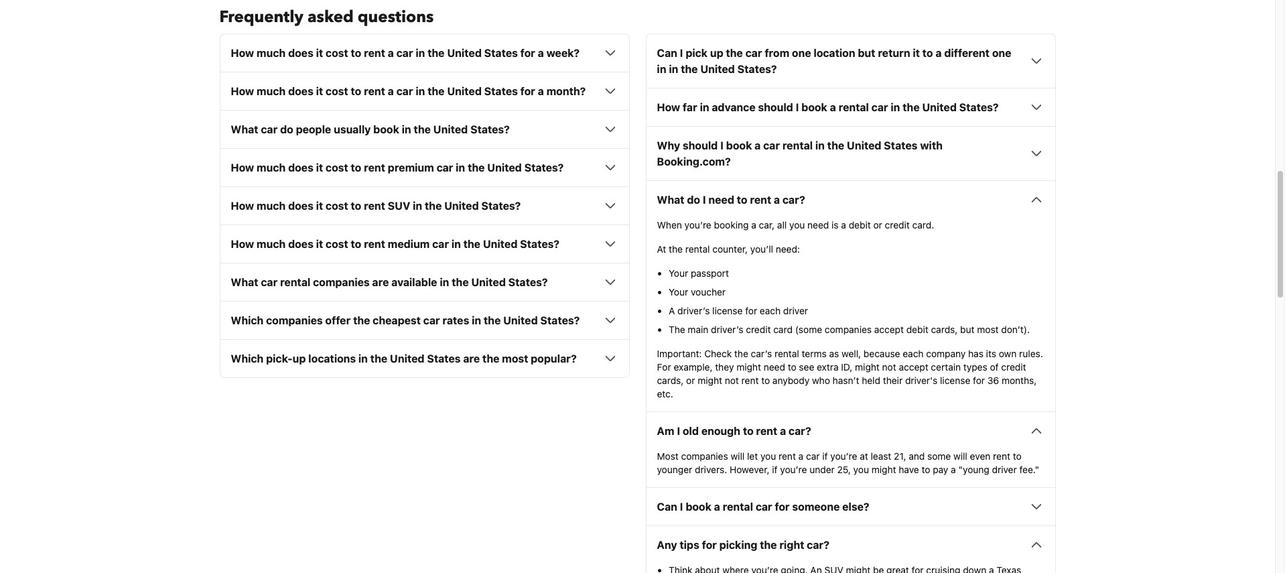 Task type: locate. For each thing, give the bounding box(es) containing it.
2 cost from the top
[[326, 85, 348, 97]]

5 does from the top
[[288, 238, 314, 250]]

for left month?
[[521, 85, 535, 97]]

1 vertical spatial need
[[808, 219, 829, 231]]

1 horizontal spatial not
[[882, 361, 897, 373]]

the inside important: check the car's rental terms as well, because each company has its own rules. for example, they might need to see extra id, might not accept certain types of credit cards, or might not rent to anybody who hasn't held their driver's license for 36 months, etc.
[[735, 348, 749, 359]]

0 vertical spatial not
[[882, 361, 897, 373]]

it inside how much does it cost to rent premium car in the united states? dropdown button
[[316, 162, 323, 174]]

book down advance on the right top of page
[[726, 140, 752, 152]]

driver up card
[[783, 305, 808, 317]]

5 cost from the top
[[326, 238, 348, 250]]

the up how much does it cost to rent suv in the united states? "dropdown button"
[[468, 162, 485, 174]]

i
[[680, 47, 683, 59], [796, 101, 799, 113], [721, 140, 724, 152], [703, 194, 706, 206], [677, 425, 680, 437], [680, 501, 683, 513]]

but inside can i pick up the car from one location but return it to a different one in in the united states?
[[858, 47, 876, 59]]

need up booking
[[709, 194, 735, 206]]

4 much from the top
[[257, 200, 286, 212]]

1 vertical spatial car?
[[789, 425, 811, 437]]

0 horizontal spatial each
[[760, 305, 781, 317]]

someone
[[793, 501, 840, 513]]

1 does from the top
[[288, 47, 314, 59]]

up inside 'dropdown button'
[[293, 353, 306, 365]]

rent right let
[[779, 451, 796, 462]]

and
[[909, 451, 925, 462]]

2 which from the top
[[231, 353, 264, 365]]

1 horizontal spatial up
[[710, 47, 724, 59]]

can i pick up the car from one location but return it to a different one in in the united states? button
[[657, 45, 1045, 77]]

1 vertical spatial which
[[231, 353, 264, 365]]

old
[[683, 425, 699, 437]]

from
[[765, 47, 790, 59]]

see
[[799, 361, 815, 373]]

2 horizontal spatial you're
[[831, 451, 858, 462]]

car inside "dropdown button"
[[432, 238, 449, 250]]

rental
[[839, 101, 869, 113], [783, 140, 813, 152], [685, 243, 710, 255], [280, 276, 311, 288], [775, 348, 799, 359], [723, 501, 753, 513]]

credit inside important: check the car's rental terms as well, because each company has its own rules. for example, they might need to see extra id, might not accept certain types of credit cards, or might not rent to anybody who hasn't held their driver's license for 36 months, etc.
[[1002, 361, 1026, 373]]

car? up the "under"
[[789, 425, 811, 437]]

how much does it cost to rent a car in the united states for a month? button
[[231, 83, 618, 99]]

5 much from the top
[[257, 238, 286, 250]]

license down "voucher" at right
[[713, 305, 743, 317]]

1 vertical spatial but
[[961, 324, 975, 335]]

medium
[[388, 238, 430, 250]]

accept up 'driver's'
[[899, 361, 929, 373]]

1 horizontal spatial most
[[977, 324, 999, 335]]

1 vertical spatial up
[[293, 353, 306, 365]]

you right all
[[790, 219, 805, 231]]

you're
[[685, 219, 712, 231], [831, 451, 858, 462], [780, 464, 807, 475]]

the down return
[[903, 101, 920, 113]]

most left popular?
[[502, 353, 528, 365]]

enough
[[702, 425, 741, 437]]

up left locations
[[293, 353, 306, 365]]

to left pay
[[922, 464, 931, 475]]

which inside 'dropdown button'
[[231, 353, 264, 365]]

0 vertical spatial you're
[[685, 219, 712, 231]]

3 much from the top
[[257, 162, 286, 174]]

the inside how much does it cost to rent medium car in the united states? "dropdown button"
[[464, 238, 481, 250]]

1 vertical spatial most
[[502, 353, 528, 365]]

pick-
[[266, 353, 293, 365]]

license down certain
[[940, 375, 971, 386]]

states? inside can i pick up the car from one location but return it to a different one in in the united states?
[[738, 63, 777, 75]]

states down the rates
[[427, 353, 461, 365]]

it
[[316, 47, 323, 59], [913, 47, 920, 59], [316, 85, 323, 97], [316, 162, 323, 174], [316, 200, 323, 212], [316, 238, 323, 250]]

1 vertical spatial accept
[[899, 361, 929, 373]]

the down how far in advance should i book a rental car in the united states?
[[828, 140, 845, 152]]

0 vertical spatial car?
[[783, 194, 805, 206]]

1 vertical spatial debit
[[907, 324, 929, 335]]

some
[[928, 451, 951, 462]]

it inside "how much does it cost to rent a car in the united states for a month?" dropdown button
[[316, 85, 323, 97]]

the down "how much does it cost to rent a car in the united states for a month?" dropdown button
[[414, 124, 431, 136]]

i inside am i old enough to rent a car? dropdown button
[[677, 425, 680, 437]]

2 vertical spatial you're
[[780, 464, 807, 475]]

1 horizontal spatial you're
[[780, 464, 807, 475]]

the up what car do people usually book in the united states? dropdown button
[[428, 85, 445, 97]]

which for which pick-up locations in the united states are the most popular?
[[231, 353, 264, 365]]

rent down car's at bottom right
[[742, 375, 759, 386]]

a left the different
[[936, 47, 942, 59]]

1 horizontal spatial credit
[[885, 219, 910, 231]]

your for your passport
[[669, 268, 688, 279]]

21,
[[894, 451, 906, 462]]

am
[[657, 425, 675, 437]]

0 horizontal spatial most
[[502, 353, 528, 365]]

1 your from the top
[[669, 268, 688, 279]]

need inside dropdown button
[[709, 194, 735, 206]]

4 cost from the top
[[326, 200, 348, 212]]

own
[[999, 348, 1017, 359]]

to down how much does it cost to rent suv in the united states?
[[351, 238, 361, 250]]

should inside "why should i book a car rental in the united states with booking.com?"
[[683, 140, 718, 152]]

need down car's at bottom right
[[764, 361, 785, 373]]

book
[[802, 101, 828, 113], [373, 124, 399, 136], [726, 140, 752, 152], [686, 501, 712, 513]]

1 horizontal spatial but
[[961, 324, 975, 335]]

for down types
[[973, 375, 985, 386]]

0 vertical spatial do
[[280, 124, 293, 136]]

0 vertical spatial driver's
[[678, 305, 710, 317]]

how
[[231, 47, 254, 59], [231, 85, 254, 97], [657, 101, 680, 113], [231, 162, 254, 174], [231, 200, 254, 212], [231, 238, 254, 250]]

rent left suv
[[364, 200, 385, 212]]

1 horizontal spatial one
[[992, 47, 1012, 59]]

0 horizontal spatial cards,
[[657, 375, 684, 386]]

but left return
[[858, 47, 876, 59]]

your
[[669, 268, 688, 279], [669, 286, 688, 298]]

which inside dropdown button
[[231, 315, 264, 327]]

1 horizontal spatial should
[[758, 101, 793, 113]]

if
[[823, 451, 828, 462], [772, 464, 778, 475]]

1 cost from the top
[[326, 47, 348, 59]]

0 horizontal spatial if
[[772, 464, 778, 475]]

2 vertical spatial car?
[[807, 539, 830, 551]]

to inside dropdown button
[[743, 425, 754, 437]]

a down can i pick up the car from one location but return it to a different one in in the united states?
[[830, 101, 836, 113]]

car
[[397, 47, 413, 59], [746, 47, 762, 59], [397, 85, 413, 97], [872, 101, 888, 113], [261, 124, 278, 136], [763, 140, 780, 152], [437, 162, 453, 174], [432, 238, 449, 250], [261, 276, 278, 288], [423, 315, 440, 327], [806, 451, 820, 462], [756, 501, 773, 513]]

1 horizontal spatial need
[[764, 361, 785, 373]]

united
[[447, 47, 482, 59], [701, 63, 735, 75], [447, 85, 482, 97], [923, 101, 957, 113], [433, 124, 468, 136], [847, 140, 882, 152], [487, 162, 522, 174], [444, 200, 479, 212], [483, 238, 518, 250], [471, 276, 506, 288], [503, 315, 538, 327], [390, 353, 425, 365]]

how for how much does it cost to rent a car in the united states for a month?
[[231, 85, 254, 97]]

month?
[[547, 85, 586, 97]]

might down least
[[872, 464, 896, 475]]

1 vertical spatial cards,
[[657, 375, 684, 386]]

1 much from the top
[[257, 47, 286, 59]]

cards, inside important: check the car's rental terms as well, because each company has its own rules. for example, they might need to see extra id, might not accept certain types of credit cards, or might not rent to anybody who hasn't held their driver's license for 36 months, etc.
[[657, 375, 684, 386]]

1 vertical spatial your
[[669, 286, 688, 298]]

1 vertical spatial do
[[687, 194, 700, 206]]

0 horizontal spatial driver's
[[678, 305, 710, 317]]

but
[[858, 47, 876, 59], [961, 324, 975, 335]]

a inside can i pick up the car from one location but return it to a different one in in the united states?
[[936, 47, 942, 59]]

might down car's at bottom right
[[737, 361, 761, 373]]

0 vertical spatial need
[[709, 194, 735, 206]]

0 horizontal spatial license
[[713, 305, 743, 317]]

the right suv
[[425, 200, 442, 212]]

1 horizontal spatial driver
[[992, 464, 1017, 475]]

0 horizontal spatial but
[[858, 47, 876, 59]]

2 horizontal spatial you
[[854, 464, 869, 475]]

0 horizontal spatial will
[[731, 451, 745, 462]]

2 one from the left
[[992, 47, 1012, 59]]

states inside "why should i book a car rental in the united states with booking.com?"
[[884, 140, 918, 152]]

cost
[[326, 47, 348, 59], [326, 85, 348, 97], [326, 162, 348, 174], [326, 200, 348, 212], [326, 238, 348, 250]]

0 vertical spatial which
[[231, 315, 264, 327]]

a down anybody
[[780, 425, 786, 437]]

most companies will let you rent a car if you're at least 21, and some will even rent to younger drivers. however, if you're under 25, you might have to pay a "young driver fee."
[[657, 451, 1040, 475]]

can down younger
[[657, 501, 678, 513]]

example,
[[674, 361, 713, 373]]

it inside how much does it cost to rent a car in the united states for a week? dropdown button
[[316, 47, 323, 59]]

1 horizontal spatial driver's
[[711, 324, 744, 335]]

0 vertical spatial your
[[669, 268, 688, 279]]

car's
[[751, 348, 772, 359]]

i up booking.com?
[[721, 140, 724, 152]]

as
[[829, 348, 839, 359]]

does
[[288, 47, 314, 59], [288, 85, 314, 97], [288, 162, 314, 174], [288, 200, 314, 212], [288, 238, 314, 250]]

what car rental companies are available in the united states? button
[[231, 274, 618, 290]]

1 vertical spatial you
[[761, 451, 776, 462]]

companies up offer
[[313, 276, 370, 288]]

the inside what car do people usually book in the united states? dropdown button
[[414, 124, 431, 136]]

the inside how much does it cost to rent suv in the united states? "dropdown button"
[[425, 200, 442, 212]]

to down 'usually'
[[351, 162, 361, 174]]

to left suv
[[351, 200, 361, 212]]

for right the tips
[[702, 539, 717, 551]]

2 can from the top
[[657, 501, 678, 513]]

states left 'week?'
[[484, 47, 518, 59]]

1 vertical spatial driver
[[992, 464, 1017, 475]]

0 vertical spatial driver
[[783, 305, 808, 317]]

united inside how much does it cost to rent premium car in the united states? dropdown button
[[487, 162, 522, 174]]

0 vertical spatial but
[[858, 47, 876, 59]]

does for how much does it cost to rent medium car in the united states?
[[288, 238, 314, 250]]

for inside important: check the car's rental terms as well, because each company has its own rules. for example, they might need to see extra id, might not accept certain types of credit cards, or might not rent to anybody who hasn't held their driver's license for 36 months, etc.
[[973, 375, 985, 386]]

0 vertical spatial up
[[710, 47, 724, 59]]

1 vertical spatial are
[[463, 353, 480, 365]]

25,
[[837, 464, 851, 475]]

the inside "why should i book a car rental in the united states with booking.com?"
[[828, 140, 845, 152]]

locations
[[308, 353, 356, 365]]

1 vertical spatial if
[[772, 464, 778, 475]]

the inside how far in advance should i book a rental car in the united states? dropdown button
[[903, 101, 920, 113]]

rent down questions
[[364, 47, 385, 59]]

the right offer
[[353, 315, 370, 327]]

cost down how much does it cost to rent suv in the united states?
[[326, 238, 348, 250]]

a down questions
[[388, 47, 394, 59]]

i left the old
[[677, 425, 680, 437]]

it for how much does it cost to rent suv in the united states?
[[316, 200, 323, 212]]

1 can from the top
[[657, 47, 678, 59]]

can inside can i pick up the car from one location but return it to a different one in in the united states?
[[657, 47, 678, 59]]

cost for how much does it cost to rent premium car in the united states?
[[326, 162, 348, 174]]

can inside dropdown button
[[657, 501, 678, 513]]

how for how much does it cost to rent a car in the united states for a week?
[[231, 47, 254, 59]]

1 vertical spatial what
[[657, 194, 685, 206]]

1 horizontal spatial you
[[790, 219, 805, 231]]

return
[[878, 47, 911, 59]]

driver's
[[905, 375, 938, 386]]

i inside can i book a rental car for someone else? dropdown button
[[680, 501, 683, 513]]

if right however,
[[772, 464, 778, 475]]

cost left suv
[[326, 200, 348, 212]]

the left popular?
[[483, 353, 500, 365]]

0 horizontal spatial are
[[372, 276, 389, 288]]

do
[[280, 124, 293, 136], [687, 194, 700, 206]]

can left pick on the top of page
[[657, 47, 678, 59]]

can
[[657, 47, 678, 59], [657, 501, 678, 513]]

will up '"young'
[[954, 451, 968, 462]]

2 vertical spatial need
[[764, 361, 785, 373]]

cost for how much does it cost to rent medium car in the united states?
[[326, 238, 348, 250]]

0 vertical spatial are
[[372, 276, 389, 288]]

3 cost from the top
[[326, 162, 348, 174]]

credit left card.
[[885, 219, 910, 231]]

united inside "why should i book a car rental in the united states with booking.com?"
[[847, 140, 882, 152]]

of
[[990, 361, 999, 373]]

0 vertical spatial should
[[758, 101, 793, 113]]

up
[[710, 47, 724, 59], [293, 353, 306, 365]]

a right pay
[[951, 464, 956, 475]]

card
[[774, 324, 793, 335]]

0 vertical spatial accept
[[875, 324, 904, 335]]

0 vertical spatial license
[[713, 305, 743, 317]]

it for how much does it cost to rent medium car in the united states?
[[316, 238, 323, 250]]

how much does it cost to rent premium car in the united states?
[[231, 162, 564, 174]]

2 horizontal spatial credit
[[1002, 361, 1026, 373]]

need left is
[[808, 219, 829, 231]]

1 vertical spatial license
[[940, 375, 971, 386]]

cost for how much does it cost to rent a car in the united states for a week?
[[326, 47, 348, 59]]

you're left the "under"
[[780, 464, 807, 475]]

companies up the drivers.
[[681, 451, 728, 462]]

your passport
[[669, 268, 729, 279]]

0 horizontal spatial need
[[709, 194, 735, 206]]

2 vertical spatial credit
[[1002, 361, 1026, 373]]

drivers.
[[695, 464, 727, 475]]

it inside how much does it cost to rent medium car in the united states? "dropdown button"
[[316, 238, 323, 250]]

0 horizontal spatial not
[[725, 375, 739, 386]]

do left people
[[280, 124, 293, 136]]

held
[[862, 375, 881, 386]]

your voucher
[[669, 286, 726, 298]]

2 your from the top
[[669, 286, 688, 298]]

0 vertical spatial what
[[231, 124, 258, 136]]

the inside the any tips for picking the right car? dropdown button
[[760, 539, 777, 551]]

cards, up the etc.
[[657, 375, 684, 386]]

you right let
[[761, 451, 776, 462]]

1 horizontal spatial or
[[874, 219, 883, 231]]

0 horizontal spatial debit
[[849, 219, 871, 231]]

are left available
[[372, 276, 389, 288]]

1 horizontal spatial will
[[954, 451, 968, 462]]

cost down asked
[[326, 47, 348, 59]]

how much does it cost to rent suv in the united states?
[[231, 200, 521, 212]]

any tips for picking the right car? button
[[657, 537, 1045, 553]]

each up 'driver's'
[[903, 348, 924, 359]]

in inside 'dropdown button'
[[359, 353, 368, 365]]

1 horizontal spatial are
[[463, 353, 480, 365]]

a
[[669, 305, 675, 317]]

car? inside dropdown button
[[789, 425, 811, 437]]

united inside what car rental companies are available in the united states? dropdown button
[[471, 276, 506, 288]]

i inside can i pick up the car from one location but return it to a different one in in the united states?
[[680, 47, 683, 59]]

1 which from the top
[[231, 315, 264, 327]]

should up booking.com?
[[683, 140, 718, 152]]

to up fee."
[[1013, 451, 1022, 462]]

how much does it cost to rent a car in the united states for a month?
[[231, 85, 586, 97]]

cost for how much does it cost to rent suv in the united states?
[[326, 200, 348, 212]]

4 does from the top
[[288, 200, 314, 212]]

a left 'week?'
[[538, 47, 544, 59]]

or down example,
[[686, 375, 695, 386]]

1 horizontal spatial license
[[940, 375, 971, 386]]

the inside how much does it cost to rent a car in the united states for a week? dropdown button
[[428, 47, 445, 59]]

advance
[[712, 101, 756, 113]]

1 vertical spatial credit
[[746, 324, 771, 335]]

at the rental counter, you'll need:
[[657, 243, 800, 255]]

0 vertical spatial if
[[823, 451, 828, 462]]

i left pick on the top of page
[[680, 47, 683, 59]]

far
[[683, 101, 698, 113]]

or down what do i need to rent a car? dropdown button at the right
[[874, 219, 883, 231]]

2 vertical spatial you
[[854, 464, 869, 475]]

what for what do i need to rent a car?
[[657, 194, 685, 206]]

united inside which companies offer the cheapest car rates  in the united states? dropdown button
[[503, 315, 538, 327]]

1 vertical spatial should
[[683, 140, 718, 152]]

1 horizontal spatial each
[[903, 348, 924, 359]]

2 horizontal spatial need
[[808, 219, 829, 231]]

credit up months,
[[1002, 361, 1026, 373]]

the down how much does it cost to rent suv in the united states? "dropdown button"
[[464, 238, 481, 250]]

driver
[[783, 305, 808, 317], [992, 464, 1017, 475]]

book inside "why should i book a car rental in the united states with booking.com?"
[[726, 140, 752, 152]]

least
[[871, 451, 892, 462]]

much for how much does it cost to rent suv in the united states?
[[257, 200, 286, 212]]

suv
[[388, 200, 410, 212]]

2 vertical spatial what
[[231, 276, 258, 288]]

popular?
[[531, 353, 577, 365]]

states
[[484, 47, 518, 59], [484, 85, 518, 97], [884, 140, 918, 152], [427, 353, 461, 365]]

for
[[657, 361, 671, 373]]

your for your voucher
[[669, 286, 688, 298]]

i up "why should i book a car rental in the united states with booking.com?"
[[796, 101, 799, 113]]

0 horizontal spatial up
[[293, 353, 306, 365]]

0 vertical spatial each
[[760, 305, 781, 317]]

0 horizontal spatial driver
[[783, 305, 808, 317]]

the up the rates
[[452, 276, 469, 288]]

any
[[657, 539, 677, 551]]

you're up 25,
[[831, 451, 858, 462]]

1 vertical spatial can
[[657, 501, 678, 513]]

how much does it cost to rent premium car in the united states? button
[[231, 160, 618, 176]]

are inside dropdown button
[[372, 276, 389, 288]]

3 does from the top
[[288, 162, 314, 174]]

much for how much does it cost to rent a car in the united states for a week?
[[257, 47, 286, 59]]

debit up company
[[907, 324, 929, 335]]

cards, up company
[[931, 324, 958, 335]]

driver's down a driver's license for each driver
[[711, 324, 744, 335]]

states?
[[738, 63, 777, 75], [960, 101, 999, 113], [471, 124, 510, 136], [525, 162, 564, 174], [482, 200, 521, 212], [520, 238, 560, 250], [509, 276, 548, 288], [541, 315, 580, 327]]

0 vertical spatial can
[[657, 47, 678, 59]]

in
[[416, 47, 425, 59], [657, 63, 667, 75], [669, 63, 678, 75], [416, 85, 425, 97], [700, 101, 709, 113], [891, 101, 900, 113], [402, 124, 411, 136], [816, 140, 825, 152], [456, 162, 465, 174], [413, 200, 422, 212], [452, 238, 461, 250], [440, 276, 449, 288], [472, 315, 481, 327], [359, 353, 368, 365]]

booking
[[714, 219, 749, 231]]

0 horizontal spatial one
[[792, 47, 811, 59]]

it inside how much does it cost to rent suv in the united states? "dropdown button"
[[316, 200, 323, 212]]

anybody
[[773, 375, 810, 386]]

car? for am i old enough to rent a car?
[[789, 425, 811, 437]]

usually
[[334, 124, 371, 136]]

1 vertical spatial or
[[686, 375, 695, 386]]

car? right right
[[807, 539, 830, 551]]

rules.
[[1019, 348, 1043, 359]]

1 horizontal spatial cards,
[[931, 324, 958, 335]]

2 does from the top
[[288, 85, 314, 97]]

which pick-up locations in the united states are the most popular?
[[231, 353, 577, 365]]

premium
[[388, 162, 434, 174]]

debit right is
[[849, 219, 871, 231]]

how much does it cost to rent a car in the united states for a week? button
[[231, 45, 618, 61]]

the left car's at bottom right
[[735, 348, 749, 359]]

states inside 'dropdown button'
[[427, 353, 461, 365]]

2 much from the top
[[257, 85, 286, 97]]

if up the "under"
[[823, 451, 828, 462]]

to inside can i pick up the car from one location but return it to a different one in in the united states?
[[923, 47, 933, 59]]

accept
[[875, 324, 904, 335], [899, 361, 929, 373]]

0 horizontal spatial or
[[686, 375, 695, 386]]

the left right
[[760, 539, 777, 551]]

states left with
[[884, 140, 918, 152]]

the down pick on the top of page
[[681, 63, 698, 75]]

i inside what do i need to rent a car? dropdown button
[[703, 194, 706, 206]]

companies up pick-
[[266, 315, 323, 327]]

might down they
[[698, 375, 723, 386]]

rent
[[364, 47, 385, 59], [364, 85, 385, 97], [364, 162, 385, 174], [750, 194, 772, 206], [364, 200, 385, 212], [364, 238, 385, 250], [742, 375, 759, 386], [756, 425, 778, 437], [779, 451, 796, 462], [993, 451, 1011, 462]]

1 vertical spatial each
[[903, 348, 924, 359]]

what car do people usually book in the united states? button
[[231, 121, 618, 138]]



Task type: vqa. For each thing, say whether or not it's contained in the screenshot.
WITHIN
no



Task type: describe. For each thing, give the bounding box(es) containing it.
what do i need to rent a car?
[[657, 194, 805, 206]]

car inside most companies will let you rent a car if you're at least 21, and some will even rent to younger drivers. however, if you're under 25, you might have to pay a "young driver fee."
[[806, 451, 820, 462]]

a up all
[[774, 194, 780, 206]]

frequently asked questions
[[219, 6, 434, 28]]

1 horizontal spatial if
[[823, 451, 828, 462]]

book right 'usually'
[[373, 124, 399, 136]]

picking
[[720, 539, 758, 551]]

offer
[[325, 315, 351, 327]]

1 vertical spatial driver's
[[711, 324, 744, 335]]

car? for what do i need to rent a car?
[[783, 194, 805, 206]]

0 vertical spatial credit
[[885, 219, 910, 231]]

united inside "how much does it cost to rent a car in the united states for a month?" dropdown button
[[447, 85, 482, 97]]

united inside what car do people usually book in the united states? dropdown button
[[433, 124, 468, 136]]

to up 'usually'
[[351, 85, 361, 97]]

0 vertical spatial you
[[790, 219, 805, 231]]

location
[[814, 47, 856, 59]]

0 vertical spatial cards,
[[931, 324, 958, 335]]

"young
[[959, 464, 990, 475]]

certain
[[931, 361, 961, 373]]

a inside "why should i book a car rental in the united states with booking.com?"
[[755, 140, 761, 152]]

driver inside most companies will let you rent a car if you're at least 21, and some will even rent to younger drivers. however, if you're under 25, you might have to pay a "young driver fee."
[[992, 464, 1017, 475]]

a left car,
[[751, 219, 757, 231]]

much for how much does it cost to rent a car in the united states for a month?
[[257, 85, 286, 97]]

how for how far in advance should i book a rental car in the united states?
[[657, 101, 680, 113]]

it for how much does it cost to rent a car in the united states for a month?
[[316, 85, 323, 97]]

does for how much does it cost to rent a car in the united states for a week?
[[288, 47, 314, 59]]

companies up well,
[[825, 324, 872, 335]]

to left anybody
[[762, 375, 770, 386]]

up inside can i pick up the car from one location but return it to a different one in in the united states?
[[710, 47, 724, 59]]

rent up what car do people usually book in the united states? at the top left of page
[[364, 85, 385, 97]]

the down cheapest
[[370, 353, 388, 365]]

counter,
[[713, 243, 748, 255]]

a right let
[[799, 451, 804, 462]]

which for which companies offer the cheapest car rates  in the united states?
[[231, 315, 264, 327]]

to down asked
[[351, 47, 361, 59]]

why should i book a car rental in the united states with booking.com? button
[[657, 138, 1045, 170]]

questions
[[358, 6, 434, 28]]

rental inside important: check the car's rental terms as well, because each company has its own rules. for example, they might need to see extra id, might not accept certain types of credit cards, or might not rent to anybody who hasn't held their driver's license for 36 months, etc.
[[775, 348, 799, 359]]

does for how much does it cost to rent premium car in the united states?
[[288, 162, 314, 174]]

might inside most companies will let you rent a car if you're at least 21, and some will even rent to younger drivers. however, if you're under 25, you might have to pay a "young driver fee."
[[872, 464, 896, 475]]

what car do people usually book in the united states?
[[231, 124, 510, 136]]

0 vertical spatial or
[[874, 219, 883, 231]]

frequently
[[219, 6, 304, 28]]

united inside how much does it cost to rent medium car in the united states? "dropdown button"
[[483, 238, 518, 250]]

the right pick on the top of page
[[726, 47, 743, 59]]

can i pick up the car from one location but return it to a different one in in the united states?
[[657, 47, 1012, 75]]

asked
[[308, 6, 354, 28]]

types
[[964, 361, 988, 373]]

much for how much does it cost to rent medium car in the united states?
[[257, 238, 286, 250]]

1 vertical spatial you're
[[831, 451, 858, 462]]

has
[[969, 348, 984, 359]]

can for can i book a rental car for someone else?
[[657, 501, 678, 513]]

for up car's at bottom right
[[745, 305, 757, 317]]

cheapest
[[373, 315, 421, 327]]

i inside how far in advance should i book a rental car in the united states? dropdown button
[[796, 101, 799, 113]]

0 horizontal spatial you're
[[685, 219, 712, 231]]

have
[[899, 464, 919, 475]]

at
[[860, 451, 868, 462]]

for left someone
[[775, 501, 790, 513]]

1 vertical spatial not
[[725, 375, 739, 386]]

36
[[988, 375, 999, 386]]

when
[[657, 219, 682, 231]]

hasn't
[[833, 375, 860, 386]]

a down how much does it cost to rent a car in the united states for a week?
[[388, 85, 394, 97]]

car inside can i pick up the car from one location but return it to a different one in in the united states?
[[746, 47, 762, 59]]

much for how much does it cost to rent premium car in the united states?
[[257, 162, 286, 174]]

0 horizontal spatial do
[[280, 124, 293, 136]]

rent right even
[[993, 451, 1011, 462]]

0 horizontal spatial you
[[761, 451, 776, 462]]

need inside important: check the car's rental terms as well, because each company has its own rules. for example, they might need to see extra id, might not accept certain types of credit cards, or might not rent to anybody who hasn't held their driver's license for 36 months, etc.
[[764, 361, 785, 373]]

rent left medium
[[364, 238, 385, 250]]

0 vertical spatial debit
[[849, 219, 871, 231]]

a left month?
[[538, 85, 544, 97]]

rental inside "why should i book a car rental in the united states with booking.com?"
[[783, 140, 813, 152]]

rent up car,
[[750, 194, 772, 206]]

what for what car do people usually book in the united states?
[[231, 124, 258, 136]]

pick
[[686, 47, 708, 59]]

how much does it cost to rent medium car in the united states?
[[231, 238, 560, 250]]

fee."
[[1020, 464, 1040, 475]]

don't).
[[1002, 324, 1030, 335]]

can i book a rental car for someone else? button
[[657, 499, 1045, 515]]

etc.
[[657, 388, 673, 400]]

the
[[669, 324, 685, 335]]

different
[[945, 47, 990, 59]]

important: check the car's rental terms as well, because each company has its own rules. for example, they might need to see extra id, might not accept certain types of credit cards, or might not rent to anybody who hasn't held their driver's license for 36 months, etc.
[[657, 348, 1043, 400]]

even
[[970, 451, 991, 462]]

how much does it cost to rent medium car in the united states? button
[[231, 236, 618, 252]]

rates
[[443, 315, 469, 327]]

because
[[864, 348, 900, 359]]

united inside how far in advance should i book a rental car in the united states? dropdown button
[[923, 101, 957, 113]]

the right the rates
[[484, 315, 501, 327]]

a down the drivers.
[[714, 501, 720, 513]]

are inside 'dropdown button'
[[463, 353, 480, 365]]

why should i book a car rental in the united states with booking.com?
[[657, 140, 943, 168]]

most inside which pick-up locations in the united states are the most popular? 'dropdown button'
[[502, 353, 528, 365]]

to up anybody
[[788, 361, 797, 373]]

it for how much does it cost to rent premium car in the united states?
[[316, 162, 323, 174]]

booking.com?
[[657, 156, 731, 168]]

might up held
[[855, 361, 880, 373]]

younger
[[657, 464, 693, 475]]

who
[[812, 375, 830, 386]]

rent left premium
[[364, 162, 385, 174]]

i inside "why should i book a car rental in the united states with booking.com?"
[[721, 140, 724, 152]]

the main driver's credit card (some companies accept debit cards, but most don't).
[[669, 324, 1030, 335]]

united inside can i pick up the car from one location but return it to a different one in in the united states?
[[701, 63, 735, 75]]

united inside which pick-up locations in the united states are the most popular? 'dropdown button'
[[390, 353, 425, 365]]

any tips for picking the right car?
[[657, 539, 830, 551]]

the inside what car rental companies are available in the united states? dropdown button
[[452, 276, 469, 288]]

1 horizontal spatial debit
[[907, 324, 929, 335]]

however,
[[730, 464, 770, 475]]

book down the drivers.
[[686, 501, 712, 513]]

company
[[926, 348, 966, 359]]

how for how much does it cost to rent premium car in the united states?
[[231, 162, 254, 174]]

rent inside important: check the car's rental terms as well, because each company has its own rules. for example, they might need to see extra id, might not accept certain types of credit cards, or might not rent to anybody who hasn't held their driver's license for 36 months, etc.
[[742, 375, 759, 386]]

each inside important: check the car's rental terms as well, because each company has its own rules. for example, they might need to see extra id, might not accept certain types of credit cards, or might not rent to anybody who hasn't held their driver's license for 36 months, etc.
[[903, 348, 924, 359]]

what for what car rental companies are available in the united states?
[[231, 276, 258, 288]]

a inside dropdown button
[[780, 425, 786, 437]]

people
[[296, 124, 331, 136]]

1 one from the left
[[792, 47, 811, 59]]

license inside important: check the car's rental terms as well, because each company has its own rules. for example, they might need to see extra id, might not accept certain types of credit cards, or might not rent to anybody who hasn't held their driver's license for 36 months, etc.
[[940, 375, 971, 386]]

what car rental companies are available in the united states?
[[231, 276, 548, 288]]

am i old enough to rent a car? button
[[657, 423, 1045, 439]]

united inside how much does it cost to rent suv in the united states? "dropdown button"
[[444, 200, 479, 212]]

all
[[777, 219, 787, 231]]

id,
[[841, 361, 853, 373]]

1 horizontal spatial do
[[687, 194, 700, 206]]

does for how much does it cost to rent a car in the united states for a month?
[[288, 85, 314, 97]]

main
[[688, 324, 709, 335]]

united inside how much does it cost to rent a car in the united states for a week? dropdown button
[[447, 47, 482, 59]]

pay
[[933, 464, 949, 475]]

when you're booking a car, all you need is a debit or credit card.
[[657, 219, 934, 231]]

the inside how much does it cost to rent premium car in the united states? dropdown button
[[468, 162, 485, 174]]

a right is
[[841, 219, 846, 231]]

is
[[832, 219, 839, 231]]

does for how much does it cost to rent suv in the united states?
[[288, 200, 314, 212]]

its
[[986, 348, 997, 359]]

the right at
[[669, 243, 683, 255]]

for left 'week?'
[[521, 47, 535, 59]]

which companies offer the cheapest car rates  in the united states? button
[[231, 313, 618, 329]]

voucher
[[691, 286, 726, 298]]

states left month?
[[484, 85, 518, 97]]

how far in advance should i book a rental car in the united states? button
[[657, 99, 1045, 115]]

week?
[[547, 47, 580, 59]]

it for how much does it cost to rent a car in the united states for a week?
[[316, 47, 323, 59]]

rent inside dropdown button
[[756, 425, 778, 437]]

you'll
[[751, 243, 773, 255]]

accept inside important: check the car's rental terms as well, because each company has its own rules. for example, they might need to see extra id, might not accept certain types of credit cards, or might not rent to anybody who hasn't held their driver's license for 36 months, etc.
[[899, 361, 929, 373]]

need:
[[776, 243, 800, 255]]

the inside "how much does it cost to rent a car in the united states for a month?" dropdown button
[[428, 85, 445, 97]]

passport
[[691, 268, 729, 279]]

companies inside most companies will let you rent a car if you're at least 21, and some will even rent to younger drivers. however, if you're under 25, you might have to pay a "young driver fee."
[[681, 451, 728, 462]]

car inside "why should i book a car rental in the united states with booking.com?"
[[763, 140, 780, 152]]

at
[[657, 243, 666, 255]]

book up "why should i book a car rental in the united states with booking.com?"
[[802, 101, 828, 113]]

their
[[883, 375, 903, 386]]

0 vertical spatial most
[[977, 324, 999, 335]]

to up booking
[[737, 194, 748, 206]]

how much does it cost to rent suv in the united states? button
[[231, 198, 618, 214]]

let
[[747, 451, 758, 462]]

how far in advance should i book a rental car in the united states?
[[657, 101, 999, 113]]

2 will from the left
[[954, 451, 968, 462]]

most
[[657, 451, 679, 462]]

can for can i pick up the car from one location but return it to a different one in in the united states?
[[657, 47, 678, 59]]

under
[[810, 464, 835, 475]]

or inside important: check the car's rental terms as well, because each company has its own rules. for example, they might need to see extra id, might not accept certain types of credit cards, or might not rent to anybody who hasn't held their driver's license for 36 months, etc.
[[686, 375, 695, 386]]

how for how much does it cost to rent medium car in the united states?
[[231, 238, 254, 250]]

terms
[[802, 348, 827, 359]]

1 will from the left
[[731, 451, 745, 462]]

how for how much does it cost to rent suv in the united states?
[[231, 200, 254, 212]]

tips
[[680, 539, 700, 551]]

it inside can i pick up the car from one location but return it to a different one in in the united states?
[[913, 47, 920, 59]]

cost for how much does it cost to rent a car in the united states for a month?
[[326, 85, 348, 97]]

0 horizontal spatial credit
[[746, 324, 771, 335]]

in inside "why should i book a car rental in the united states with booking.com?"
[[816, 140, 825, 152]]



